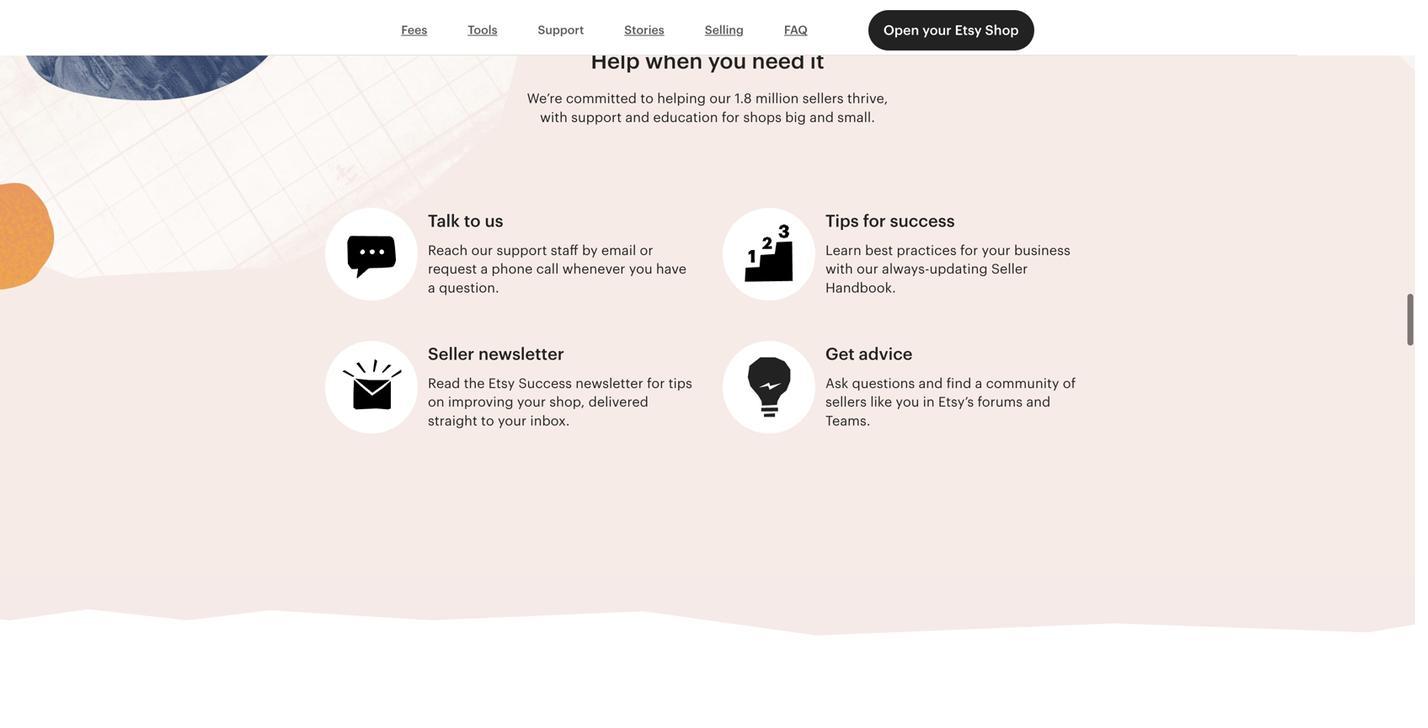 Task type: describe. For each thing, give the bounding box(es) containing it.
0 horizontal spatial seller
[[428, 345, 475, 364]]

for up best
[[864, 211, 886, 231]]

your down success
[[517, 395, 546, 410]]

support link
[[518, 14, 605, 46]]

staff
[[551, 243, 579, 258]]

best
[[866, 243, 894, 258]]

need
[[752, 48, 805, 73]]

your down improving
[[498, 414, 527, 429]]

and down committed
[[626, 110, 650, 125]]

read the etsy success newsletter for tips on improving your shop, delivered straight to your inbox.
[[428, 376, 693, 429]]

phone
[[492, 262, 533, 277]]

you inside "reach our support staff by email or request a phone call whenever you have a question."
[[629, 262, 653, 277]]

and down community
[[1027, 395, 1051, 410]]

to inside we're committed to helping our 1.8 million sellers thrive, with support and education for shops big and small.
[[641, 91, 654, 106]]

stories
[[625, 23, 665, 37]]

talk
[[428, 211, 460, 231]]

in
[[923, 395, 935, 410]]

support inside "reach our support staff by email or request a phone call whenever you have a question."
[[497, 243, 547, 258]]

practices
[[897, 243, 957, 258]]

1 vertical spatial a
[[428, 281, 436, 296]]

etsy's
[[939, 395, 974, 410]]

thrive,
[[848, 91, 889, 106]]

tips
[[826, 211, 859, 231]]

us
[[485, 211, 504, 231]]

the
[[464, 376, 485, 391]]

updating
[[930, 262, 988, 277]]

learn
[[826, 243, 862, 258]]

call
[[537, 262, 559, 277]]

success
[[519, 376, 572, 391]]

like
[[871, 395, 893, 410]]

our inside we're committed to helping our 1.8 million sellers thrive, with support and education for shops big and small.
[[710, 91, 732, 106]]

seller newsletter
[[428, 345, 565, 364]]

learn best practices for your business with our always-updating seller handbook.
[[826, 243, 1071, 296]]

newsletter inside read the etsy success newsletter for tips on improving your shop, delivered straight to your inbox.
[[576, 376, 644, 391]]

selling link
[[685, 14, 764, 46]]

always-
[[882, 262, 930, 277]]

sellers for help when you need it
[[803, 91, 844, 106]]

with inside learn best practices for your business with our always-updating seller handbook.
[[826, 262, 854, 277]]

support
[[538, 23, 584, 37]]

sellers for get advice
[[826, 395, 867, 410]]

open
[[884, 23, 920, 38]]

community
[[987, 376, 1060, 391]]

email
[[602, 243, 637, 258]]

request
[[428, 262, 477, 277]]

million
[[756, 91, 799, 106]]

our inside learn best practices for your business with our always-updating seller handbook.
[[857, 262, 879, 277]]

delivered
[[589, 395, 649, 410]]

reach our support staff by email or request a phone call whenever you have a question.
[[428, 243, 687, 296]]

business
[[1015, 243, 1071, 258]]

whenever
[[563, 262, 626, 277]]

with inside we're committed to helping our 1.8 million sellers thrive, with support and education for shops big and small.
[[540, 110, 568, 125]]

questions
[[852, 376, 916, 391]]

etsy for your
[[955, 23, 982, 38]]

tips for success
[[826, 211, 955, 231]]

your inside learn best practices for your business with our always-updating seller handbook.
[[982, 243, 1011, 258]]

support inside we're committed to helping our 1.8 million sellers thrive, with support and education for shops big and small.
[[572, 110, 622, 125]]

a inside ask questions and find a community of sellers like you in etsy's forums and teams.
[[976, 376, 983, 391]]

shops
[[744, 110, 782, 125]]

shop
[[986, 23, 1019, 38]]

open your etsy shop
[[884, 23, 1019, 38]]

we're
[[527, 91, 563, 106]]



Task type: locate. For each thing, give the bounding box(es) containing it.
help
[[591, 48, 640, 73]]

sellers inside ask questions and find a community of sellers like you in etsy's forums and teams.
[[826, 395, 867, 410]]

to inside read the etsy success newsletter for tips on improving your shop, delivered straight to your inbox.
[[481, 414, 495, 429]]

success
[[891, 211, 955, 231]]

seller inside learn best practices for your business with our always-updating seller handbook.
[[992, 262, 1029, 277]]

when
[[646, 48, 703, 73]]

2 horizontal spatial you
[[896, 395, 920, 410]]

2 horizontal spatial to
[[641, 91, 654, 106]]

you down selling link
[[708, 48, 747, 73]]

1 vertical spatial with
[[826, 262, 854, 277]]

our down us
[[472, 243, 493, 258]]

of
[[1063, 376, 1077, 391]]

your right open
[[923, 23, 952, 38]]

helping
[[658, 91, 706, 106]]

handbook.
[[826, 281, 897, 296]]

with down learn
[[826, 262, 854, 277]]

seller up read
[[428, 345, 475, 364]]

0 vertical spatial our
[[710, 91, 732, 106]]

0 horizontal spatial a
[[428, 281, 436, 296]]

a down request on the top left
[[428, 281, 436, 296]]

and
[[626, 110, 650, 125], [810, 110, 834, 125], [919, 376, 943, 391], [1027, 395, 1051, 410]]

with down we're
[[540, 110, 568, 125]]

for left tips
[[647, 376, 665, 391]]

for inside learn best practices for your business with our always-updating seller handbook.
[[961, 243, 979, 258]]

with
[[540, 110, 568, 125], [826, 262, 854, 277]]

1 vertical spatial you
[[629, 262, 653, 277]]

2 vertical spatial our
[[857, 262, 879, 277]]

our inside "reach our support staff by email or request a phone call whenever you have a question."
[[472, 243, 493, 258]]

etsy left shop
[[955, 23, 982, 38]]

straight
[[428, 414, 478, 429]]

read
[[428, 376, 461, 391]]

you inside ask questions and find a community of sellers like you in etsy's forums and teams.
[[896, 395, 920, 410]]

your up updating
[[982, 243, 1011, 258]]

support
[[572, 110, 622, 125], [497, 243, 547, 258]]

to
[[641, 91, 654, 106], [464, 211, 481, 231], [481, 414, 495, 429]]

our left 1.8
[[710, 91, 732, 106]]

a up question. at the top left
[[481, 262, 488, 277]]

ask
[[826, 376, 849, 391]]

a
[[481, 262, 488, 277], [428, 281, 436, 296], [976, 376, 983, 391]]

etsy for the
[[489, 376, 515, 391]]

0 vertical spatial seller
[[992, 262, 1029, 277]]

get advice
[[826, 345, 913, 364]]

support up "phone"
[[497, 243, 547, 258]]

1 horizontal spatial our
[[710, 91, 732, 106]]

faq
[[785, 23, 808, 37]]

talk to us
[[428, 211, 504, 231]]

sellers up big
[[803, 91, 844, 106]]

on
[[428, 395, 445, 410]]

fees
[[402, 23, 428, 37]]

0 vertical spatial sellers
[[803, 91, 844, 106]]

you down or
[[629, 262, 653, 277]]

ask questions and find a community of sellers like you in etsy's forums and teams.
[[826, 376, 1077, 429]]

1 vertical spatial support
[[497, 243, 547, 258]]

0 horizontal spatial with
[[540, 110, 568, 125]]

1 vertical spatial newsletter
[[576, 376, 644, 391]]

you
[[708, 48, 747, 73], [629, 262, 653, 277], [896, 395, 920, 410]]

and right big
[[810, 110, 834, 125]]

tools link
[[448, 14, 518, 46]]

1 horizontal spatial support
[[572, 110, 622, 125]]

1 horizontal spatial to
[[481, 414, 495, 429]]

selling
[[705, 23, 744, 37]]

1 horizontal spatial etsy
[[955, 23, 982, 38]]

sellers
[[803, 91, 844, 106], [826, 395, 867, 410]]

for inside read the etsy success newsletter for tips on improving your shop, delivered straight to your inbox.
[[647, 376, 665, 391]]

our up handbook.
[[857, 262, 879, 277]]

1 vertical spatial seller
[[428, 345, 475, 364]]

for
[[722, 110, 740, 125], [864, 211, 886, 231], [961, 243, 979, 258], [647, 376, 665, 391]]

etsy
[[955, 23, 982, 38], [489, 376, 515, 391]]

seller down business
[[992, 262, 1029, 277]]

help when you need it
[[591, 48, 825, 73]]

sellers inside we're committed to helping our 1.8 million sellers thrive, with support and education for shops big and small.
[[803, 91, 844, 106]]

0 vertical spatial newsletter
[[479, 345, 565, 364]]

advice
[[859, 345, 913, 364]]

0 horizontal spatial etsy
[[489, 376, 515, 391]]

teams.
[[826, 414, 871, 429]]

by
[[582, 243, 598, 258]]

reach
[[428, 243, 468, 258]]

0 horizontal spatial support
[[497, 243, 547, 258]]

1 horizontal spatial a
[[481, 262, 488, 277]]

your
[[923, 23, 952, 38], [982, 243, 1011, 258], [517, 395, 546, 410], [498, 414, 527, 429]]

1 horizontal spatial seller
[[992, 262, 1029, 277]]

2 vertical spatial you
[[896, 395, 920, 410]]

committed
[[566, 91, 637, 106]]

0 horizontal spatial you
[[629, 262, 653, 277]]

1 vertical spatial sellers
[[826, 395, 867, 410]]

1 vertical spatial our
[[472, 243, 493, 258]]

0 vertical spatial you
[[708, 48, 747, 73]]

a right find at the bottom of page
[[976, 376, 983, 391]]

1 horizontal spatial newsletter
[[576, 376, 644, 391]]

1 vertical spatial etsy
[[489, 376, 515, 391]]

support down committed
[[572, 110, 622, 125]]

newsletter up success
[[479, 345, 565, 364]]

2 horizontal spatial our
[[857, 262, 879, 277]]

question.
[[439, 281, 499, 296]]

it
[[811, 48, 825, 73]]

our
[[710, 91, 732, 106], [472, 243, 493, 258], [857, 262, 879, 277]]

0 vertical spatial support
[[572, 110, 622, 125]]

1 horizontal spatial you
[[708, 48, 747, 73]]

improving
[[448, 395, 514, 410]]

you left in
[[896, 395, 920, 410]]

get
[[826, 345, 855, 364]]

shop,
[[550, 395, 585, 410]]

tips
[[669, 376, 693, 391]]

0 vertical spatial etsy
[[955, 23, 982, 38]]

1.8
[[735, 91, 752, 106]]

0 horizontal spatial newsletter
[[479, 345, 565, 364]]

2 vertical spatial a
[[976, 376, 983, 391]]

2 vertical spatial to
[[481, 414, 495, 429]]

or
[[640, 243, 654, 258]]

small.
[[838, 110, 876, 125]]

we're committed to helping our 1.8 million sellers thrive, with support and education for shops big and small.
[[527, 91, 889, 125]]

sellers up "teams."
[[826, 395, 867, 410]]

inbox.
[[530, 414, 570, 429]]

0 horizontal spatial our
[[472, 243, 493, 258]]

for up updating
[[961, 243, 979, 258]]

find
[[947, 376, 972, 391]]

forums
[[978, 395, 1023, 410]]

and up in
[[919, 376, 943, 391]]

0 vertical spatial to
[[641, 91, 654, 106]]

faq link
[[764, 14, 828, 46]]

for inside we're committed to helping our 1.8 million sellers thrive, with support and education for shops big and small.
[[722, 110, 740, 125]]

etsy right the on the bottom of page
[[489, 376, 515, 391]]

open your etsy shop link
[[869, 10, 1035, 51]]

2 horizontal spatial a
[[976, 376, 983, 391]]

have
[[656, 262, 687, 277]]

to down improving
[[481, 414, 495, 429]]

for down 1.8
[[722, 110, 740, 125]]

big
[[786, 110, 806, 125]]

to left us
[[464, 211, 481, 231]]

newsletter
[[479, 345, 565, 364], [576, 376, 644, 391]]

0 vertical spatial a
[[481, 262, 488, 277]]

1 horizontal spatial with
[[826, 262, 854, 277]]

0 horizontal spatial to
[[464, 211, 481, 231]]

etsy inside read the etsy success newsletter for tips on improving your shop, delivered straight to your inbox.
[[489, 376, 515, 391]]

stories link
[[605, 14, 685, 46]]

education
[[654, 110, 718, 125]]

fees link
[[381, 14, 448, 46]]

1 vertical spatial to
[[464, 211, 481, 231]]

0 vertical spatial with
[[540, 110, 568, 125]]

to left helping
[[641, 91, 654, 106]]

seller
[[992, 262, 1029, 277], [428, 345, 475, 364]]

newsletter up delivered
[[576, 376, 644, 391]]

tools
[[468, 23, 498, 37]]



Task type: vqa. For each thing, say whether or not it's contained in the screenshot.
Gift in the Baby Shower Gift
no



